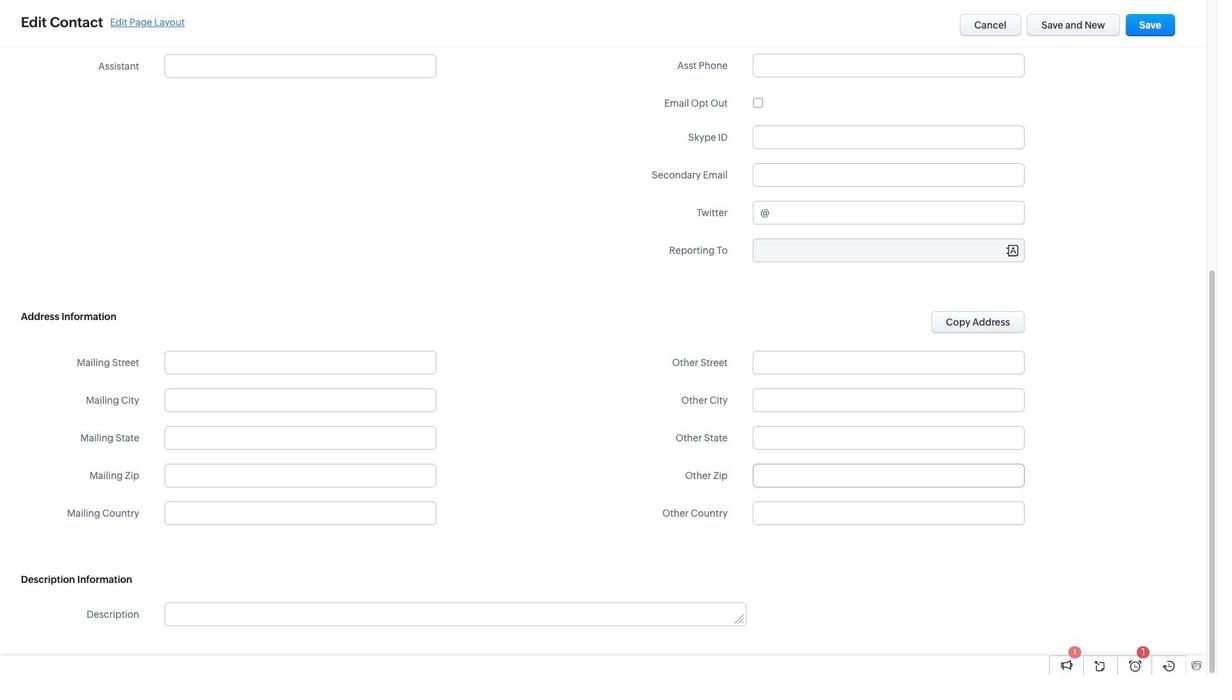 Task type: vqa. For each thing, say whether or not it's contained in the screenshot.
Create Menu "Element"
no



Task type: locate. For each thing, give the bounding box(es) containing it.
None text field
[[164, 17, 437, 40], [753, 54, 1025, 77], [164, 54, 437, 78], [753, 126, 1025, 149], [164, 351, 437, 375], [164, 426, 437, 450], [753, 464, 1025, 488], [165, 502, 436, 525], [164, 17, 437, 40], [753, 54, 1025, 77], [164, 54, 437, 78], [753, 126, 1025, 149], [164, 351, 437, 375], [164, 426, 437, 450], [753, 464, 1025, 488], [165, 502, 436, 525]]

MMM D, YYYY text field
[[753, 16, 1025, 40]]

None text field
[[753, 163, 1025, 187], [772, 202, 1025, 224], [753, 351, 1025, 375], [164, 389, 437, 412], [753, 389, 1025, 412], [753, 426, 1025, 450], [164, 464, 437, 488], [165, 603, 746, 626], [753, 163, 1025, 187], [772, 202, 1025, 224], [753, 351, 1025, 375], [164, 389, 437, 412], [753, 389, 1025, 412], [753, 426, 1025, 450], [164, 464, 437, 488], [165, 603, 746, 626]]

None field
[[754, 239, 1025, 262], [165, 502, 436, 525], [754, 502, 1025, 525], [754, 239, 1025, 262], [165, 502, 436, 525], [754, 502, 1025, 525]]



